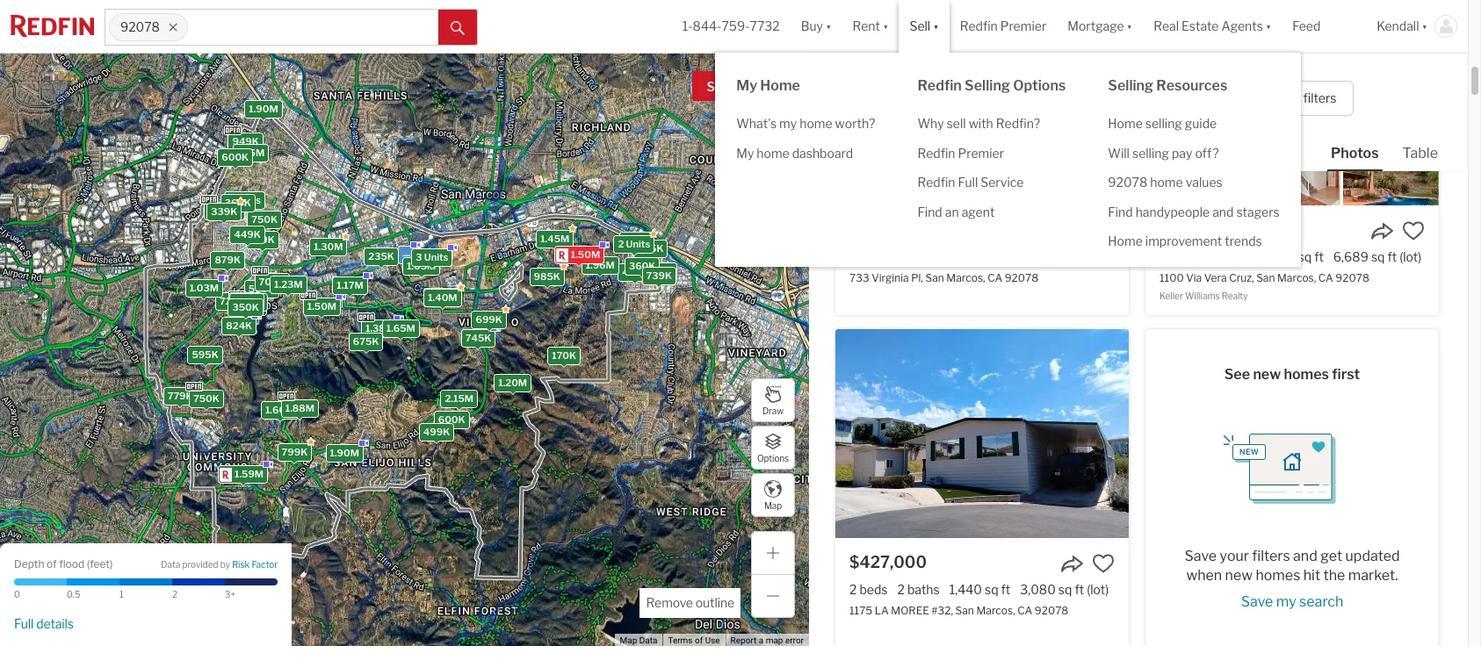 Task type: locate. For each thing, give the bounding box(es) containing it.
san right 'pl,'
[[926, 272, 944, 285]]

table
[[1403, 145, 1438, 162]]

1 horizontal spatial save
[[1185, 548, 1217, 565]]

1 vertical spatial full
[[14, 617, 34, 631]]

0 vertical spatial 1.50m
[[570, 249, 600, 261]]

ca down 3,080
[[1018, 605, 1033, 618]]

off?
[[1195, 145, 1219, 160]]

redfin inside button
[[960, 19, 998, 34]]

ft left 3,080
[[1001, 583, 1011, 597]]

0 vertical spatial save
[[707, 79, 735, 94]]

725k
[[219, 295, 245, 307]]

6
[[207, 205, 214, 217]]

risk
[[232, 560, 250, 570]]

ft left 6,689
[[1314, 250, 1324, 264]]

sq for 1,440
[[985, 583, 999, 597]]

0 horizontal spatial new
[[1225, 567, 1253, 584]]

home left type
[[1025, 91, 1060, 106]]

home selling guide
[[1108, 116, 1217, 131]]

10 units
[[635, 265, 673, 277]]

new
[[1253, 367, 1281, 383], [1225, 567, 1253, 584]]

sq
[[1298, 250, 1312, 264], [1371, 250, 1385, 264], [985, 583, 999, 597], [1059, 583, 1072, 597]]

home inside my home dashboard link
[[757, 145, 790, 160]]

1 horizontal spatial find
[[1108, 204, 1133, 219]]

1 horizontal spatial 600k
[[438, 413, 465, 425]]

1 my from the top
[[736, 77, 757, 94]]

1 vertical spatial 600k
[[438, 413, 465, 425]]

rent ▾ button
[[853, 0, 889, 53]]

2 ▾ from the left
[[883, 19, 889, 34]]

1 horizontal spatial of
[[695, 636, 703, 646]]

0 horizontal spatial data
[[161, 560, 180, 570]]

2 baths
[[897, 583, 940, 597]]

▾ for buy ▾
[[826, 19, 832, 34]]

None search field
[[188, 10, 438, 45]]

marcos, for 1175 la moree #32, san marcos, ca 92078
[[977, 605, 1015, 618]]

premier for redfin premier button
[[1001, 19, 1047, 34]]

home selling guide link
[[1087, 109, 1301, 138]]

find left 'an'
[[918, 204, 943, 219]]

750k up "319k"
[[251, 213, 277, 226]]

0 horizontal spatial full
[[14, 617, 34, 631]]

1 vertical spatial my
[[1276, 594, 1297, 610]]

sq right 6,689
[[1371, 250, 1385, 264]]

2 horizontal spatial san
[[1257, 272, 1275, 285]]

kendall
[[1377, 19, 1419, 34]]

1.15m
[[237, 146, 264, 158]]

san for 1100 via vera cruz, san marcos, ca 92078 keller williams realty
[[1257, 272, 1275, 285]]

733 virginia pl, san marcos, ca 92078
[[850, 272, 1039, 285]]

redfin?
[[996, 116, 1040, 131]]

319k
[[250, 233, 274, 245]]

redfin down the why on the right top of the page
[[918, 145, 956, 160]]

1.30m
[[313, 241, 343, 253]]

1 vertical spatial my
[[736, 145, 754, 160]]

2 for 2 units
[[618, 238, 624, 250]]

1 vertical spatial save
[[1185, 548, 1217, 565]]

1100
[[1160, 272, 1184, 285]]

1 vertical spatial beds
[[860, 583, 888, 597]]

2 up '1175'
[[850, 583, 857, 597]]

your
[[1220, 548, 1249, 565]]

hit
[[1304, 567, 1321, 584]]

2 left baths
[[897, 583, 905, 597]]

1 horizontal spatial (lot)
[[1400, 250, 1422, 264]]

2 left '585k'
[[618, 238, 624, 250]]

0 horizontal spatial (lot)
[[1087, 583, 1109, 597]]

home up what's
[[760, 77, 800, 94]]

my down what's
[[736, 145, 754, 160]]

estate
[[1182, 19, 1219, 34]]

5 ▾ from the left
[[1266, 19, 1272, 34]]

san inside "1100 via vera cruz, san marcos, ca 92078 keller williams realty"
[[1257, 272, 1275, 285]]

1 horizontal spatial map
[[764, 500, 782, 511]]

sq right 1,440
[[985, 583, 999, 597]]

▾ for mortgage ▾
[[1127, 19, 1133, 34]]

find for selling resources
[[1108, 204, 1133, 219]]

2 inside map region
[[618, 238, 624, 250]]

1 vertical spatial home
[[757, 145, 790, 160]]

use
[[705, 636, 720, 646]]

save your filters and get updated when new homes hit the market.
[[1185, 548, 1400, 584]]

0 horizontal spatial 750k
[[193, 392, 219, 404]]

sort : recommended
[[916, 141, 1036, 156]]

full details
[[14, 617, 74, 631]]

premier inside button
[[1001, 19, 1047, 34]]

selling left pay
[[1132, 145, 1169, 160]]

0 vertical spatial my
[[736, 77, 757, 94]]

data left the provided at the left
[[161, 560, 180, 570]]

3,080 sq ft (lot)
[[1020, 583, 1109, 597]]

map left terms
[[620, 636, 637, 646]]

0 vertical spatial premier
[[1001, 19, 1047, 34]]

2 selling from the left
[[1108, 77, 1154, 94]]

▾ right mortgage
[[1127, 19, 1133, 34]]

of
[[47, 557, 57, 571], [695, 636, 703, 646]]

600k
[[221, 150, 248, 163], [438, 413, 465, 425]]

my
[[736, 77, 757, 94], [736, 145, 754, 160]]

1 vertical spatial premier
[[958, 145, 1004, 160]]

3 right the —
[[415, 251, 422, 263]]

1175
[[850, 605, 873, 618]]

homes left first
[[1284, 367, 1329, 383]]

save search
[[707, 79, 777, 94]]

1.88m
[[285, 402, 314, 414]]

san for 1175 la moree #32, san marcos, ca 92078
[[956, 605, 974, 618]]

0 horizontal spatial map
[[620, 636, 637, 646]]

photos button
[[1328, 144, 1399, 171]]

0 vertical spatial (lot)
[[1400, 250, 1422, 264]]

vera
[[1204, 272, 1227, 285]]

1.50m left 2 units
[[570, 249, 600, 261]]

0
[[14, 590, 20, 600]]

ca down 2,850 sq ft
[[1319, 272, 1334, 285]]

2 for 2 baths
[[897, 583, 905, 597]]

700k
[[258, 276, 285, 288]]

dialog
[[715, 53, 1301, 267]]

save for save your filters and get updated when new homes hit the market.
[[1185, 548, 1217, 565]]

1.50m down '1.30m'
[[307, 300, 336, 313]]

my up what's
[[736, 77, 757, 94]]

la
[[875, 605, 889, 618]]

92078 home values
[[1108, 175, 1223, 190]]

4 ▾ from the left
[[1127, 19, 1133, 34]]

3+
[[225, 590, 235, 600]]

1 horizontal spatial home
[[800, 116, 833, 131]]

0 vertical spatial beds
[[1170, 250, 1199, 264]]

0 vertical spatial redfin premier
[[960, 19, 1047, 34]]

350k up 824k
[[232, 301, 259, 313]]

redfin premier inside button
[[960, 19, 1047, 34]]

2 horizontal spatial save
[[1241, 594, 1273, 610]]

1 ▾ from the left
[[826, 19, 832, 34]]

favorite button checkbox
[[1092, 220, 1115, 242], [1402, 220, 1425, 242], [1092, 553, 1115, 575]]

0 horizontal spatial 3 units
[[228, 194, 261, 206]]

moree
[[891, 605, 929, 618]]

see
[[1225, 367, 1250, 383]]

my
[[779, 116, 797, 131], [1276, 594, 1297, 610]]

report
[[731, 636, 757, 646]]

beds for $1,379,000
[[1170, 250, 1199, 264]]

1 vertical spatial selling
[[1132, 145, 1169, 160]]

my inside dialog
[[779, 116, 797, 131]]

0 horizontal spatial my
[[779, 116, 797, 131]]

1 vertical spatial 1.90m
[[330, 446, 359, 459]]

1 vertical spatial homes
[[1256, 567, 1301, 584]]

search
[[738, 79, 777, 94], [1300, 594, 1344, 610]]

map inside button
[[620, 636, 637, 646]]

2 vertical spatial save
[[1241, 594, 1273, 610]]

1 vertical spatial 750k
[[193, 392, 219, 404]]

full details button
[[14, 617, 74, 632]]

▾ right kendall
[[1422, 19, 1428, 34]]

3 right 6
[[228, 194, 234, 206]]

1 horizontal spatial selling
[[1108, 77, 1154, 94]]

1 horizontal spatial 3
[[415, 251, 422, 263]]

favorite button checkbox for $427,000
[[1092, 553, 1115, 575]]

(lot) right 3,080
[[1087, 583, 1109, 597]]

1.90m up 949k
[[248, 102, 278, 115]]

1 vertical spatial new
[[1225, 567, 1253, 584]]

marcos, inside "1100 via vera cruz, san marcos, ca 92078 keller williams realty"
[[1277, 272, 1316, 285]]

92078 home values link
[[1087, 168, 1301, 197]]

600k up 499k
[[438, 413, 465, 425]]

find for redfin selling options
[[918, 204, 943, 219]]

my up my home dashboard
[[779, 116, 797, 131]]

0 vertical spatial 3 units
[[228, 194, 261, 206]]

premier down with
[[958, 145, 1004, 160]]

1.59m
[[234, 468, 263, 480]]

0 horizontal spatial selling
[[965, 77, 1010, 94]]

879k
[[214, 253, 240, 266]]

virginia
[[872, 272, 909, 285]]

▾ inside dropdown button
[[1266, 19, 1272, 34]]

1.90m right 799k
[[330, 446, 359, 459]]

(lot) right 6,689
[[1400, 250, 1422, 264]]

search up what's
[[738, 79, 777, 94]]

0 vertical spatial map
[[764, 500, 782, 511]]

1 vertical spatial filters
[[1252, 548, 1290, 565]]

0 horizontal spatial search
[[738, 79, 777, 94]]

3 units right the —
[[415, 251, 448, 263]]

1 horizontal spatial favorite button image
[[1402, 220, 1425, 242]]

6,689
[[1334, 250, 1369, 264]]

depth of flood ( feet )
[[14, 557, 113, 571]]

▾ right the buy
[[826, 19, 832, 34]]

1 vertical spatial favorite button image
[[1092, 553, 1115, 575]]

265k
[[623, 234, 649, 246]]

1.20m
[[498, 376, 527, 389]]

427k
[[622, 265, 647, 278]]

favorite button checkbox up 3,080 sq ft (lot)
[[1092, 553, 1115, 575]]

save inside button
[[707, 79, 735, 94]]

sq for 3,080
[[1059, 583, 1072, 597]]

1 find from the left
[[918, 204, 943, 219]]

sq right 3,080
[[1059, 583, 1072, 597]]

map region
[[0, 4, 963, 647]]

3 ▾ from the left
[[933, 19, 939, 34]]

ft for 2,850 sq ft
[[1314, 250, 1324, 264]]

▾ right agents
[[1266, 19, 1272, 34]]

selling
[[1146, 116, 1182, 131], [1132, 145, 1169, 160]]

1 vertical spatial redfin premier
[[918, 145, 1004, 160]]

0 vertical spatial 750k
[[251, 213, 277, 226]]

marcos, down 2,850 sq ft
[[1277, 272, 1316, 285]]

0 vertical spatial 600k
[[221, 150, 248, 163]]

my home
[[736, 77, 800, 94]]

ca
[[908, 71, 936, 94], [988, 272, 1003, 285], [1319, 272, 1334, 285], [1018, 605, 1033, 618]]

1 horizontal spatial data
[[639, 636, 658, 646]]

beds up la
[[860, 583, 888, 597]]

0 horizontal spatial 3
[[228, 194, 234, 206]]

report a map error link
[[731, 636, 804, 646]]

recommended button
[[945, 140, 1050, 157]]

find up favorite button image
[[1108, 204, 1133, 219]]

redfin premier down sell at the right
[[918, 145, 1004, 160]]

1 horizontal spatial san
[[956, 605, 974, 618]]

first
[[1332, 367, 1360, 383]]

0 horizontal spatial find
[[918, 204, 943, 219]]

of left flood
[[47, 557, 57, 571]]

2 for 2 beds
[[850, 583, 857, 597]]

of left use
[[695, 636, 703, 646]]

home inside 92078 home values link
[[1150, 175, 1183, 190]]

0 vertical spatial full
[[958, 175, 978, 190]]

redfin premier for redfin premier button
[[960, 19, 1047, 34]]

3 units up 449k
[[228, 194, 261, 206]]

premier up for
[[1001, 19, 1047, 34]]

home down handypeople on the top of page
[[1108, 234, 1143, 249]]

ft right 6,689
[[1388, 250, 1397, 264]]

san down 1,440
[[956, 605, 974, 618]]

rent
[[853, 19, 880, 34]]

1.40m
[[428, 292, 457, 304]]

0 horizontal spatial filters
[[1252, 548, 1290, 565]]

0 vertical spatial 3
[[228, 194, 234, 206]]

80
[[836, 141, 853, 156]]

resources
[[1157, 77, 1228, 94]]

0 vertical spatial and
[[1213, 204, 1234, 219]]

full up agent
[[958, 175, 978, 190]]

0 horizontal spatial and
[[1213, 204, 1234, 219]]

home
[[760, 77, 800, 94], [1025, 91, 1060, 106], [1108, 116, 1143, 131], [1108, 234, 1143, 249]]

selling
[[965, 77, 1010, 94], [1108, 77, 1154, 94]]

1 horizontal spatial filters
[[1303, 91, 1337, 106]]

market insights link
[[1337, 57, 1442, 96]]

6 ▾ from the left
[[1422, 19, 1428, 34]]

ft for 1,440 sq ft
[[1001, 583, 1011, 597]]

1 vertical spatial search
[[1300, 594, 1344, 610]]

0 horizontal spatial save
[[707, 79, 735, 94]]

2 vertical spatial home
[[1150, 175, 1183, 190]]

$1,379,000
[[1160, 221, 1249, 239]]

favorite button image for $1,379,000
[[1402, 220, 1425, 242]]

premier for redfin premier link
[[958, 145, 1004, 160]]

redfin up 'an'
[[918, 175, 956, 190]]

ca down the find an agent link
[[988, 272, 1003, 285]]

1 horizontal spatial beds
[[1170, 250, 1199, 264]]

redfin right sell ▾
[[960, 19, 998, 34]]

0 vertical spatial selling
[[1146, 116, 1182, 131]]

0 vertical spatial home
[[800, 116, 833, 131]]

find handypeople and stagers link
[[1087, 197, 1301, 227]]

save up when at the right bottom of page
[[1185, 548, 1217, 565]]

favorite button checkbox up 6,689 sq ft (lot)
[[1402, 220, 1425, 242]]

data left terms
[[639, 636, 658, 646]]

and up $1,379,000
[[1213, 204, 1234, 219]]

a favorited home image
[[1205, 406, 1380, 526]]

1 vertical spatial and
[[1293, 548, 1318, 565]]

▾ right rent
[[883, 19, 889, 34]]

home inside home type button
[[1025, 91, 1060, 106]]

(lot) for $1,379,000
[[1400, 250, 1422, 264]]

600k down 949k
[[221, 150, 248, 163]]

favorite button checkbox down 92078 home values
[[1092, 220, 1115, 242]]

price
[[943, 91, 973, 106]]

selling for will
[[1132, 145, 1169, 160]]

and up hit
[[1293, 548, 1318, 565]]

redfin premier inside dialog
[[918, 145, 1004, 160]]

homes up save my search
[[1256, 567, 1301, 584]]

why sell with redfin?
[[918, 116, 1040, 131]]

0 vertical spatial options
[[1013, 77, 1066, 94]]

photo of 1100 via vera cruz, san marcos, ca 92078 image
[[1146, 0, 1439, 206]]

0 vertical spatial 1.90m
[[248, 102, 278, 115]]

options
[[1013, 77, 1066, 94], [757, 453, 789, 463]]

750k right '779k'
[[193, 392, 219, 404]]

favorite button image
[[1402, 220, 1425, 242], [1092, 553, 1115, 575]]

save inside save your filters and get updated when new homes hit the market.
[[1185, 548, 1217, 565]]

0 vertical spatial filters
[[1303, 91, 1337, 106]]

1 horizontal spatial and
[[1293, 548, 1318, 565]]

marcos, down 1,440 sq ft on the bottom right of page
[[977, 605, 1015, 618]]

search down hit
[[1300, 594, 1344, 610]]

▾ right "sell"
[[933, 19, 939, 34]]

1 vertical spatial map
[[620, 636, 637, 646]]

google image
[[4, 624, 62, 647]]

0 horizontal spatial favorite button image
[[1092, 553, 1115, 575]]

339k
[[211, 205, 237, 217]]

full down 0
[[14, 617, 34, 631]]

save left my home
[[707, 79, 735, 94]]

home type
[[1025, 91, 1088, 106]]

new right see
[[1253, 367, 1281, 383]]

redfin premier up for
[[960, 19, 1047, 34]]

1 horizontal spatial full
[[958, 175, 978, 190]]

1 vertical spatial data
[[639, 636, 658, 646]]

pl,
[[911, 272, 923, 285]]

1 horizontal spatial options
[[1013, 77, 1066, 94]]

1 vertical spatial of
[[695, 636, 703, 646]]

map inside button
[[764, 500, 782, 511]]

realty
[[1222, 291, 1248, 302]]

home down what's
[[757, 145, 790, 160]]

filters right all
[[1303, 91, 1337, 106]]

1 vertical spatial 3 units
[[415, 251, 448, 263]]

0 vertical spatial new
[[1253, 367, 1281, 383]]

home inside 'what's my home worth?' link
[[800, 116, 833, 131]]

1 horizontal spatial 3 units
[[415, 251, 448, 263]]

92078 down 6,689
[[1336, 272, 1370, 285]]

2 find from the left
[[1108, 204, 1133, 219]]

1 vertical spatial options
[[757, 453, 789, 463]]

750k
[[251, 213, 277, 226], [193, 392, 219, 404]]

my for my home dashboard
[[736, 145, 754, 160]]

new down your
[[1225, 567, 1253, 584]]

1 horizontal spatial 1.90m
[[330, 446, 359, 459]]

0 horizontal spatial options
[[757, 453, 789, 463]]

sq right 2,850
[[1298, 250, 1312, 264]]

premier inside dialog
[[958, 145, 1004, 160]]

map for map
[[764, 500, 782, 511]]

1 vertical spatial 3
[[415, 251, 422, 263]]

0 vertical spatial of
[[47, 557, 57, 571]]

filters right your
[[1252, 548, 1290, 565]]

favorite button checkbox for $1,379,000
[[1402, 220, 1425, 242]]

0 horizontal spatial 1.50m
[[307, 300, 336, 313]]

mortgage ▾ button
[[1068, 0, 1133, 53]]

ft right 3,080
[[1075, 583, 1084, 597]]

selling down 'beds'
[[1146, 116, 1182, 131]]

1.96m
[[585, 259, 614, 271]]

what's my home worth? link
[[715, 109, 897, 138]]

1 vertical spatial 1.50m
[[307, 300, 336, 313]]

2 horizontal spatial home
[[1150, 175, 1183, 190]]

2 my from the top
[[736, 145, 754, 160]]

1 horizontal spatial my
[[1276, 594, 1297, 610]]

0 horizontal spatial of
[[47, 557, 57, 571]]

92078, ca homes for sale
[[836, 71, 1080, 94]]

san right cruz,
[[1257, 272, 1275, 285]]

home inside home improvement trends link
[[1108, 234, 1143, 249]]

home up will on the top right
[[1108, 116, 1143, 131]]

beds down improvement
[[1170, 250, 1199, 264]]

map data
[[620, 636, 658, 646]]

0 vertical spatial favorite button image
[[1402, 220, 1425, 242]]

6,689 sq ft (lot)
[[1334, 250, 1422, 264]]

▾ for kendall ▾
[[1422, 19, 1428, 34]]

my for my home
[[736, 77, 757, 94]]

0 vertical spatial search
[[738, 79, 777, 94]]

mortgage ▾
[[1068, 19, 1133, 34]]

1.23m
[[274, 278, 302, 290]]

92078 down the find an agent link
[[1005, 272, 1039, 285]]

map down options button
[[764, 500, 782, 511]]

improvement
[[1146, 234, 1222, 249]]

kendall ▾
[[1377, 19, 1428, 34]]

home inside home selling guide link
[[1108, 116, 1143, 131]]

all filters button
[[1253, 81, 1354, 116]]

0 vertical spatial my
[[779, 116, 797, 131]]

favorite button image up 6,689 sq ft (lot)
[[1402, 220, 1425, 242]]



Task type: vqa. For each thing, say whether or not it's contained in the screenshot.
sq associated with 1,440
yes



Task type: describe. For each thing, give the bounding box(es) containing it.
units up 449k
[[236, 194, 261, 206]]

redfin premier for redfin premier link
[[918, 145, 1004, 160]]

updated
[[1346, 548, 1400, 565]]

#32,
[[932, 605, 953, 618]]

sell ▾
[[910, 19, 939, 34]]

remove outline button
[[640, 589, 741, 619]]

1 horizontal spatial 750k
[[251, 213, 277, 226]]

350k down '599k' at the left top of the page
[[236, 295, 263, 308]]

risk factor link
[[232, 560, 278, 572]]

filters inside button
[[1303, 91, 1337, 106]]

full inside button
[[14, 617, 34, 631]]

home for my home dashboard
[[757, 145, 790, 160]]

map button
[[751, 474, 795, 517]]

home for home type
[[1025, 91, 1060, 106]]

find an agent
[[918, 204, 995, 219]]

of for terms
[[695, 636, 703, 646]]

and inside save your filters and get updated when new homes hit the market.
[[1293, 548, 1318, 565]]

92078 left 'remove 92078' icon
[[120, 20, 160, 35]]

favorite button image
[[1092, 220, 1115, 242]]

why
[[918, 116, 944, 131]]

1100 via vera cruz, san marcos, ca 92078 keller williams realty
[[1160, 272, 1370, 302]]

ca left price
[[908, 71, 936, 94]]

selling for home
[[1146, 116, 1182, 131]]

/
[[1172, 91, 1176, 106]]

remove
[[646, 596, 693, 611]]

get
[[1321, 548, 1343, 565]]

1 selling from the left
[[965, 77, 1010, 94]]

details
[[36, 617, 74, 631]]

5
[[1160, 250, 1168, 264]]

units right the —
[[424, 251, 448, 263]]

949k
[[232, 135, 259, 147]]

market insights
[[1337, 76, 1442, 93]]

92078 inside "1100 via vera cruz, san marcos, ca 92078 keller williams realty"
[[1336, 272, 1370, 285]]

homes
[[940, 71, 1005, 94]]

all filters
[[1286, 91, 1337, 106]]

williams
[[1185, 291, 1220, 302]]

1175 la moree #32, san marcos, ca 92078
[[850, 605, 1069, 618]]

ca inside "1100 via vera cruz, san marcos, ca 92078 keller williams realty"
[[1319, 272, 1334, 285]]

when
[[1186, 567, 1222, 584]]

feed
[[1293, 19, 1321, 34]]

redfin full service link
[[897, 168, 1087, 197]]

home improvement trends
[[1108, 234, 1262, 249]]

marcos, right 'pl,'
[[947, 272, 985, 285]]

options inside options button
[[757, 453, 789, 463]]

real estate agents ▾
[[1154, 19, 1272, 34]]

dialog containing my home
[[715, 53, 1301, 267]]

home for home selling guide
[[1108, 116, 1143, 131]]

via
[[1186, 272, 1202, 285]]

and inside dialog
[[1213, 204, 1234, 219]]

save for save search
[[707, 79, 735, 94]]

redfin selling options
[[918, 77, 1066, 94]]

beds for $427,000
[[860, 583, 888, 597]]

1-
[[682, 19, 693, 34]]

(lot) for $427,000
[[1087, 583, 1109, 597]]

360k
[[629, 260, 655, 272]]

595k
[[192, 348, 218, 361]]

sale
[[1040, 71, 1080, 94]]

2 right 1
[[172, 590, 177, 600]]

filters inside save your filters and get updated when new homes hit the market.
[[1252, 548, 1290, 565]]

449k
[[234, 228, 260, 240]]

585k
[[637, 242, 663, 254]]

of for depth
[[47, 557, 57, 571]]

733
[[850, 272, 869, 285]]

with
[[969, 116, 993, 131]]

redfin for redfin premier button
[[960, 19, 998, 34]]

sq for 6,689
[[1371, 250, 1385, 264]]

submit search image
[[451, 21, 465, 35]]

units up 360k
[[626, 238, 650, 250]]

units right 6
[[216, 205, 240, 217]]

2.15m
[[445, 392, 473, 404]]

photo of 733 virginia pl, san marcos, ca 92078 image
[[836, 0, 1129, 206]]

price button
[[932, 81, 1006, 116]]

favorite button image for $427,000
[[1092, 553, 1115, 575]]

0 vertical spatial homes
[[1284, 367, 1329, 383]]

my home dashboard link
[[715, 138, 897, 168]]

remove 92078 image
[[168, 22, 178, 33]]

0 horizontal spatial 1.90m
[[248, 102, 278, 115]]

real estate agents ▾ link
[[1154, 0, 1272, 53]]

save my search
[[1241, 594, 1344, 610]]

a
[[759, 636, 764, 646]]

my for home
[[779, 116, 797, 131]]

ft for 3,080 sq ft (lot)
[[1075, 583, 1084, 597]]

see new homes first
[[1225, 367, 1360, 383]]

ft for 6,689 sq ft (lot)
[[1388, 250, 1397, 264]]

home for home improvement trends
[[1108, 234, 1143, 249]]

299k
[[233, 296, 259, 308]]

1 horizontal spatial 1.50m
[[570, 249, 600, 261]]

sq for 2,850
[[1298, 250, 1312, 264]]

baths
[[1179, 91, 1212, 106]]

options button
[[751, 426, 795, 470]]

table button
[[1399, 144, 1442, 170]]

draw button
[[751, 379, 795, 423]]

agents
[[1222, 19, 1263, 34]]

$427,000
[[850, 554, 927, 572]]

market.
[[1349, 567, 1398, 584]]

0 vertical spatial data
[[161, 560, 180, 570]]

photo of 1175 la moree #32, san marcos, ca 92078 image
[[836, 329, 1129, 539]]

stagers
[[1237, 204, 1280, 219]]

will selling pay off?
[[1108, 145, 1219, 160]]

recommended
[[947, 141, 1036, 156]]

report a map error
[[731, 636, 804, 646]]

trends
[[1225, 234, 1262, 249]]

2,850
[[1261, 250, 1296, 264]]

redfin up the why on the right top of the page
[[918, 77, 962, 94]]

1.03m
[[189, 282, 218, 294]]

draw
[[763, 405, 784, 416]]

—
[[402, 248, 410, 261]]

market
[[1337, 76, 1386, 93]]

235k
[[368, 250, 394, 262]]

0 horizontal spatial san
[[926, 272, 944, 285]]

map
[[766, 636, 783, 646]]

6 units
[[207, 205, 240, 217]]

full inside dialog
[[958, 175, 978, 190]]

search inside button
[[738, 79, 777, 94]]

▾ for sell ▾
[[933, 19, 939, 34]]

1.65m
[[386, 322, 415, 334]]

map for map data
[[620, 636, 637, 646]]

outline
[[696, 596, 735, 611]]

homes inside save your filters and get updated when new homes hit the market.
[[1256, 567, 1301, 584]]

92078 down will on the top right
[[1108, 175, 1148, 190]]

data inside button
[[639, 636, 658, 646]]

home for 92078 home values
[[1150, 175, 1183, 190]]

terms of use
[[668, 636, 720, 646]]

new inside save your filters and get updated when new homes hit the market.
[[1225, 567, 1253, 584]]

▾ for rent ▾
[[883, 19, 889, 34]]

save for save my search
[[1241, 594, 1273, 610]]

0 horizontal spatial 600k
[[221, 150, 248, 163]]

sort
[[916, 141, 942, 156]]

1 horizontal spatial search
[[1300, 594, 1344, 610]]

369k
[[224, 196, 251, 208]]

feed button
[[1282, 0, 1367, 53]]

redfin for redfin full service link
[[918, 175, 956, 190]]

92078 down 3,080 sq ft (lot)
[[1035, 605, 1069, 618]]

redfin premier link
[[897, 138, 1087, 168]]

2 units
[[618, 238, 650, 250]]

759-
[[722, 19, 750, 34]]

units right 10
[[648, 265, 673, 277]]

my for search
[[1276, 594, 1297, 610]]

1 horizontal spatial new
[[1253, 367, 1281, 383]]

:
[[942, 141, 945, 156]]

keller
[[1160, 291, 1183, 302]]

1,440 sq ft
[[950, 583, 1011, 597]]

feet
[[90, 557, 110, 571]]

insights
[[1389, 76, 1442, 93]]

799k
[[281, 446, 307, 458]]

by
[[220, 560, 230, 570]]

data provided by risk factor
[[161, 560, 278, 570]]

mortgage ▾ button
[[1057, 0, 1143, 53]]

redfin for redfin premier link
[[918, 145, 956, 160]]

real
[[1154, 19, 1179, 34]]

marcos, for 1100 via vera cruz, san marcos, ca 92078 keller williams realty
[[1277, 272, 1316, 285]]



